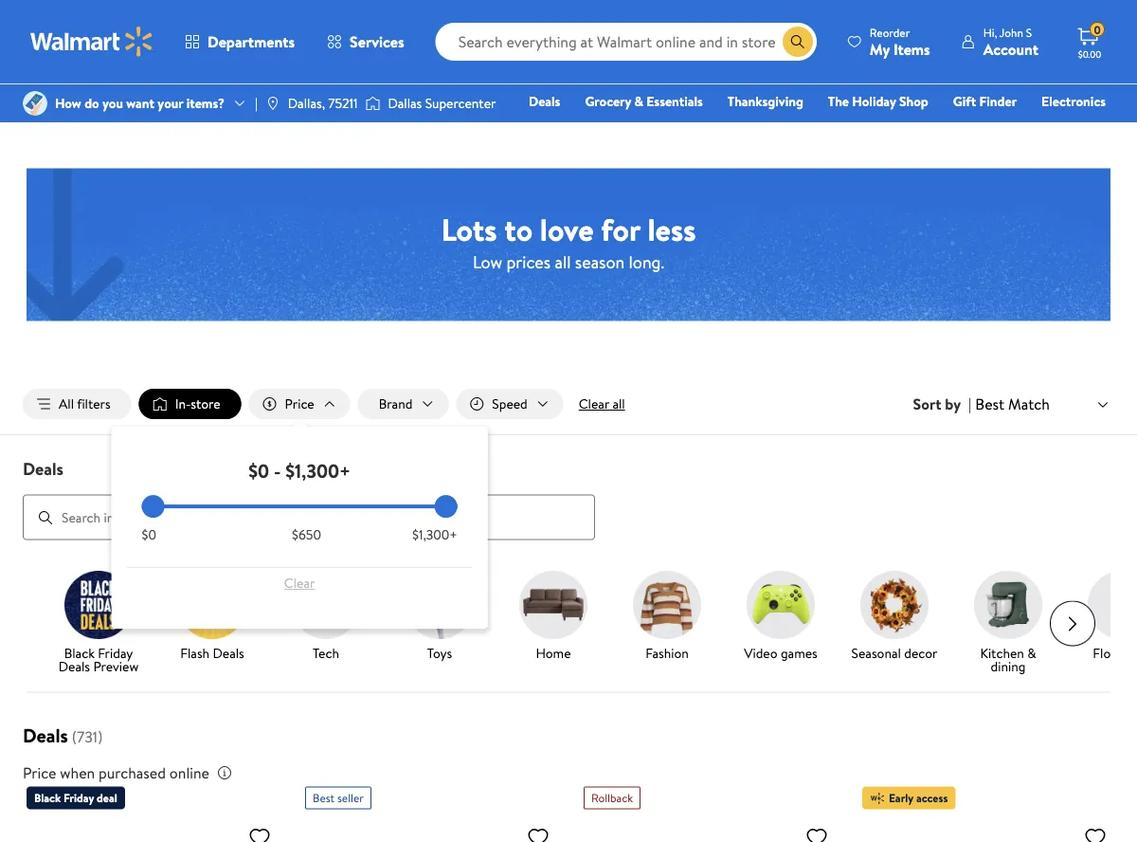 Task type: describe. For each thing, give the bounding box(es) containing it.
dallas,
[[288, 94, 325, 112]]

speed button
[[456, 389, 564, 419]]

(731)
[[72, 726, 103, 747]]

search image
[[38, 510, 53, 525]]

| inside sort and filter section element
[[969, 394, 972, 414]]

all inside 'button'
[[613, 394, 626, 413]]

vizio 50" class v-series 4k uhd led smart tv v505-j09 image
[[305, 817, 558, 842]]

in-store
[[175, 394, 221, 413]]

toy
[[684, 119, 703, 137]]

1 vertical spatial fashion
[[646, 644, 689, 662]]

flash deals
[[180, 644, 244, 662]]

ca
[[1127, 644, 1138, 662]]

all
[[59, 394, 74, 413]]

grocery
[[585, 92, 632, 110]]

best match
[[976, 393, 1051, 414]]

access
[[917, 790, 949, 806]]

by
[[946, 394, 962, 414]]

deals inside deals link
[[529, 92, 561, 110]]

0 horizontal spatial fashion link
[[618, 570, 717, 663]]

all filters button
[[23, 389, 132, 419]]

Search search field
[[436, 23, 817, 61]]

low
[[473, 250, 503, 274]]

early
[[889, 790, 914, 806]]

black for black friday deals preview
[[64, 644, 95, 662]]

dallas, 75211
[[288, 94, 358, 112]]

best match button
[[972, 391, 1115, 417]]

0 vertical spatial home link
[[752, 118, 804, 138]]

brand button
[[358, 389, 449, 419]]

price for price
[[285, 394, 315, 413]]

the holiday shop link
[[820, 91, 938, 111]]

sort and filter section element
[[0, 374, 1138, 434]]

add to favorites list, playstation 5 disc console - marvel's spider-man 2 bundle image
[[248, 825, 271, 842]]

friday for deal
[[64, 790, 94, 806]]

one debit
[[961, 119, 1025, 137]]

price for price when purchased online
[[23, 762, 56, 783]]

season
[[575, 250, 625, 274]]

1 vertical spatial home
[[536, 644, 571, 662]]

one debit link
[[953, 118, 1034, 138]]

flash
[[180, 644, 210, 662]]

lots to love for less low prices all season long.
[[442, 208, 696, 274]]

services button
[[311, 19, 421, 64]]

price when purchased online
[[23, 762, 210, 783]]

-
[[274, 457, 281, 484]]

finder
[[980, 92, 1018, 110]]

best for best match
[[976, 393, 1005, 414]]

black friday deal
[[34, 790, 117, 806]]

departments button
[[169, 19, 311, 64]]

deals left (731)
[[23, 722, 68, 748]]

early access
[[889, 790, 949, 806]]

dyson v15 detect absolute vacuum | iron/gold | new image
[[863, 817, 1115, 842]]

debit
[[993, 119, 1025, 137]]

for
[[601, 208, 641, 250]]

hi, john s account
[[984, 24, 1039, 59]]

when
[[60, 762, 95, 783]]

dallas
[[388, 94, 422, 112]]

$650
[[292, 525, 321, 544]]

& for dining
[[1028, 644, 1037, 662]]

the
[[829, 92, 850, 110]]

clear for clear all
[[579, 394, 610, 413]]

seller
[[338, 790, 364, 806]]

the holiday shop
[[829, 92, 929, 110]]

services
[[350, 31, 405, 52]]

video games
[[745, 644, 818, 662]]

Deals search field
[[0, 457, 1138, 540]]

my
[[870, 38, 890, 59]]

best for best seller
[[313, 790, 335, 806]]

you
[[102, 94, 123, 112]]

0
[[1095, 22, 1102, 38]]

legal information image
[[217, 765, 232, 780]]

grocery & essentials
[[585, 92, 703, 110]]

1 horizontal spatial $1,300+
[[413, 525, 458, 544]]

s
[[1027, 24, 1033, 40]]

toys link
[[391, 570, 489, 663]]

long.
[[629, 250, 665, 274]]

registry
[[888, 119, 937, 137]]

 image for dallas, 75211
[[265, 96, 281, 111]]

do
[[85, 94, 99, 112]]

home image
[[520, 570, 588, 639]]

floor
[[1094, 644, 1124, 662]]

clear search field text image
[[760, 34, 776, 49]]

add to favorites list, vizio 50" class v-series 4k uhd led smart tv v505-j09 image
[[527, 825, 550, 842]]

toys image
[[406, 570, 474, 639]]

75211
[[329, 94, 358, 112]]

deals inside black friday deals preview
[[59, 657, 90, 675]]

reorder
[[870, 24, 911, 40]]

hi,
[[984, 24, 998, 40]]

store
[[191, 394, 221, 413]]

all inside lots to love for less low prices all season long.
[[555, 250, 571, 274]]

clear all
[[579, 394, 626, 413]]

kitchen
[[981, 644, 1025, 662]]

Search in deals search field
[[23, 495, 596, 540]]

tech link
[[277, 570, 376, 663]]

games
[[781, 644, 818, 662]]

online
[[170, 762, 210, 783]]

seasonal decor link
[[846, 570, 945, 663]]

toy shop link
[[675, 118, 744, 138]]

black for black friday deal
[[34, 790, 61, 806]]



Task type: vqa. For each thing, say whether or not it's contained in the screenshot.
"Seasonal decor" link
yes



Task type: locate. For each thing, give the bounding box(es) containing it.
deals left preview
[[59, 657, 90, 675]]

0 horizontal spatial  image
[[23, 91, 47, 116]]

floorcare image
[[1089, 570, 1138, 639]]

0 vertical spatial best
[[976, 393, 1005, 414]]

price button
[[249, 389, 351, 419]]

0 vertical spatial fashion
[[820, 119, 864, 137]]

lots
[[442, 208, 497, 250]]

best
[[976, 393, 1005, 414], [313, 790, 335, 806]]

0 horizontal spatial best
[[313, 790, 335, 806]]

0 vertical spatial fashion link
[[811, 118, 872, 138]]

1 vertical spatial $0
[[142, 525, 156, 544]]

clear inside button
[[284, 574, 315, 592]]

| left dallas,
[[255, 94, 258, 112]]

1 horizontal spatial home link
[[752, 118, 804, 138]]

$0.00
[[1079, 47, 1102, 60]]

1 vertical spatial clear
[[284, 574, 315, 592]]

Walmart Site-Wide search field
[[436, 23, 817, 61]]

0 horizontal spatial $0
[[142, 525, 156, 544]]

 image left dallas,
[[265, 96, 281, 111]]

home down home image
[[536, 644, 571, 662]]

price up $0 - $1,300+
[[285, 394, 315, 413]]

add to favorites list, lg cord zero a9 cordless stick vacuum - a912pm image
[[806, 825, 829, 842]]

add to favorites list, dyson v15 detect absolute vacuum | iron/gold | new image
[[1085, 825, 1108, 842]]

0 horizontal spatial $1,300+
[[286, 457, 351, 484]]

sort by |
[[914, 394, 972, 414]]

0 horizontal spatial friday
[[64, 790, 94, 806]]

$1,300+ up toys image at the left
[[413, 525, 458, 544]]

deals inside flash deals link
[[213, 644, 244, 662]]

0 horizontal spatial shop
[[706, 119, 736, 137]]

0 vertical spatial $0
[[249, 457, 269, 484]]

shop for holiday
[[900, 92, 929, 110]]

0 horizontal spatial all
[[555, 250, 571, 274]]

electronics link
[[1034, 91, 1115, 111]]

thanksgiving
[[728, 92, 804, 110]]

shop
[[900, 92, 929, 110], [706, 119, 736, 137]]

all
[[555, 250, 571, 274], [613, 394, 626, 413]]

fashion down the
[[820, 119, 864, 137]]

purchased
[[99, 762, 166, 783]]

| right by
[[969, 394, 972, 414]]

your
[[158, 94, 183, 112]]

electronics toy shop
[[684, 92, 1107, 137]]

walmart image
[[30, 27, 154, 57]]

best inside best match dropdown button
[[976, 393, 1005, 414]]

tech image
[[292, 570, 360, 639]]

0 vertical spatial all
[[555, 250, 571, 274]]

supercenter
[[425, 94, 496, 112]]

want
[[126, 94, 155, 112]]

match
[[1009, 393, 1051, 414]]

fashion image
[[633, 570, 702, 639]]

0 horizontal spatial home link
[[504, 570, 603, 663]]

clear all button
[[572, 389, 633, 419]]

gift finder link
[[945, 91, 1026, 111]]

brand
[[379, 394, 413, 413]]

registry link
[[880, 118, 945, 138]]

electronics
[[1042, 92, 1107, 110]]

deals inside deals search box
[[23, 457, 64, 480]]

0 horizontal spatial home
[[536, 644, 571, 662]]

friday down when
[[64, 790, 94, 806]]

deals (731)
[[23, 722, 103, 748]]

1 vertical spatial friday
[[64, 790, 94, 806]]

1 vertical spatial black
[[34, 790, 61, 806]]

1 vertical spatial shop
[[706, 119, 736, 137]]

preview
[[93, 657, 139, 675]]

$0 for $0
[[142, 525, 156, 544]]

0 horizontal spatial black
[[34, 790, 61, 806]]

next slide for chipmodulewithimages list image
[[1051, 601, 1096, 646]]

friday inside black friday deals preview
[[98, 644, 133, 662]]

1 horizontal spatial  image
[[265, 96, 281, 111]]

kitchen and dining image
[[975, 570, 1043, 639]]

1 horizontal spatial fashion link
[[811, 118, 872, 138]]

floor ca link
[[1073, 570, 1138, 663]]

0 vertical spatial shop
[[900, 92, 929, 110]]

shop up registry link
[[900, 92, 929, 110]]

flash deals image
[[178, 570, 247, 639]]

gift finder
[[954, 92, 1018, 110]]

black friday deals preview
[[59, 644, 139, 675]]

0 vertical spatial home
[[760, 119, 795, 137]]

clear inside 'button'
[[579, 394, 610, 413]]

1 vertical spatial &
[[1028, 644, 1037, 662]]

1 vertical spatial price
[[23, 762, 56, 783]]

0 horizontal spatial fashion
[[646, 644, 689, 662]]

deal
[[97, 790, 117, 806]]

best seller
[[313, 790, 364, 806]]

1 horizontal spatial |
[[969, 394, 972, 414]]

0 horizontal spatial clear
[[284, 574, 315, 592]]

fashion
[[820, 119, 864, 137], [646, 644, 689, 662]]

best right by
[[976, 393, 1005, 414]]

playstation 5 disc console - marvel's spider-man 2 bundle image
[[27, 817, 279, 842]]

john
[[1000, 24, 1024, 40]]

$0 range field
[[142, 505, 458, 508]]

1 horizontal spatial shop
[[900, 92, 929, 110]]

video games link
[[732, 570, 831, 663]]

deals left grocery
[[529, 92, 561, 110]]

1 horizontal spatial black
[[64, 644, 95, 662]]

walmart+
[[1050, 119, 1107, 137]]

black down black friday deals image
[[64, 644, 95, 662]]

filters
[[77, 394, 111, 413]]

items
[[894, 38, 931, 59]]

0 vertical spatial $1,300+
[[286, 457, 351, 484]]

clear right speed
[[579, 394, 610, 413]]

 image left how
[[23, 91, 47, 116]]

0 horizontal spatial &
[[635, 92, 644, 110]]

seasonal
[[852, 644, 902, 662]]

price
[[285, 394, 315, 413], [23, 762, 56, 783]]

$1,300+ up $0 range field
[[286, 457, 351, 484]]

gift
[[954, 92, 977, 110]]

shop right toy
[[706, 119, 736, 137]]

price inside dropdown button
[[285, 394, 315, 413]]

deals
[[529, 92, 561, 110], [23, 457, 64, 480], [213, 644, 244, 662], [59, 657, 90, 675], [23, 722, 68, 748]]

holiday
[[853, 92, 897, 110]]

decor
[[905, 644, 938, 662]]

1 vertical spatial $1,300+
[[413, 525, 458, 544]]

lots to love for less. low prices all season long. image
[[27, 154, 1111, 336]]

1 vertical spatial all
[[613, 394, 626, 413]]

black
[[64, 644, 95, 662], [34, 790, 61, 806]]

$1300 range field
[[142, 505, 458, 508]]

1 horizontal spatial best
[[976, 393, 1005, 414]]

tech
[[313, 644, 339, 662]]

seasonal decor
[[852, 644, 938, 662]]

1 horizontal spatial fashion
[[820, 119, 864, 137]]

friday down black friday deals image
[[98, 644, 133, 662]]

rollback
[[592, 790, 633, 806]]

fashion down fashion image
[[646, 644, 689, 662]]

dining
[[992, 657, 1026, 675]]

clear for clear
[[284, 574, 315, 592]]

prices
[[507, 250, 551, 274]]

0 vertical spatial friday
[[98, 644, 133, 662]]

0 vertical spatial |
[[255, 94, 258, 112]]

deals link
[[521, 91, 569, 111]]

friday
[[98, 644, 133, 662], [64, 790, 94, 806]]

best left seller at the bottom
[[313, 790, 335, 806]]

 image
[[23, 91, 47, 116], [265, 96, 281, 111]]

one
[[961, 119, 990, 137]]

clear button
[[142, 568, 458, 598]]

$0
[[249, 457, 269, 484], [142, 525, 156, 544]]

departments
[[208, 31, 295, 52]]

1 vertical spatial fashion link
[[618, 570, 717, 663]]

kitchen & dining link
[[960, 570, 1058, 677]]

deals right "flash"
[[213, 644, 244, 662]]

 image for how do you want your items?
[[23, 91, 47, 116]]

black inside black friday deals preview
[[64, 644, 95, 662]]

how
[[55, 94, 81, 112]]

1 horizontal spatial price
[[285, 394, 315, 413]]

deals up search icon at the left of page
[[23, 457, 64, 480]]

$1,300+
[[286, 457, 351, 484], [413, 525, 458, 544]]

1 horizontal spatial clear
[[579, 394, 610, 413]]

0 horizontal spatial |
[[255, 94, 258, 112]]

shop inside electronics toy shop
[[706, 119, 736, 137]]

black friday deals image
[[64, 570, 133, 639]]

1 horizontal spatial &
[[1028, 644, 1037, 662]]

lg cord zero a9 cordless stick vacuum - a912pm image
[[584, 817, 836, 842]]

& right grocery
[[635, 92, 644, 110]]

black down when
[[34, 790, 61, 806]]

account
[[984, 38, 1039, 59]]

flash deals link
[[163, 570, 262, 663]]

walmart+ link
[[1042, 118, 1115, 138]]

1 vertical spatial best
[[313, 790, 335, 806]]

1 horizontal spatial $0
[[249, 457, 269, 484]]

1 horizontal spatial all
[[613, 394, 626, 413]]

shop for toy
[[706, 119, 736, 137]]

reorder my items
[[870, 24, 931, 59]]

sponsored
[[1063, 81, 1115, 97]]

toys
[[427, 644, 453, 662]]

& for essentials
[[635, 92, 644, 110]]

& right dining
[[1028, 644, 1037, 662]]

dallas supercenter
[[388, 94, 496, 112]]

0 vertical spatial clear
[[579, 394, 610, 413]]

speed
[[493, 394, 528, 413]]

0 vertical spatial black
[[64, 644, 95, 662]]

sort
[[914, 394, 942, 414]]

video games image
[[747, 570, 816, 639]]

& inside kitchen & dining
[[1028, 644, 1037, 662]]

to
[[505, 208, 533, 250]]

1 vertical spatial |
[[969, 394, 972, 414]]

price left when
[[23, 762, 56, 783]]

0 horizontal spatial price
[[23, 762, 56, 783]]

video
[[745, 644, 778, 662]]

0 vertical spatial price
[[285, 394, 315, 413]]

clear down $650
[[284, 574, 315, 592]]

1 horizontal spatial friday
[[98, 644, 133, 662]]

grocery & essentials link
[[577, 91, 712, 111]]

seasonal decor image
[[861, 570, 929, 639]]

friday for deals
[[98, 644, 133, 662]]

1 horizontal spatial home
[[760, 119, 795, 137]]

0 vertical spatial &
[[635, 92, 644, 110]]

search icon image
[[791, 34, 806, 49]]

$0 for $0 - $1,300+
[[249, 457, 269, 484]]

less
[[648, 208, 696, 250]]

 image
[[366, 94, 381, 113]]

home down 'thanksgiving' link
[[760, 119, 795, 137]]

1 vertical spatial home link
[[504, 570, 603, 663]]



